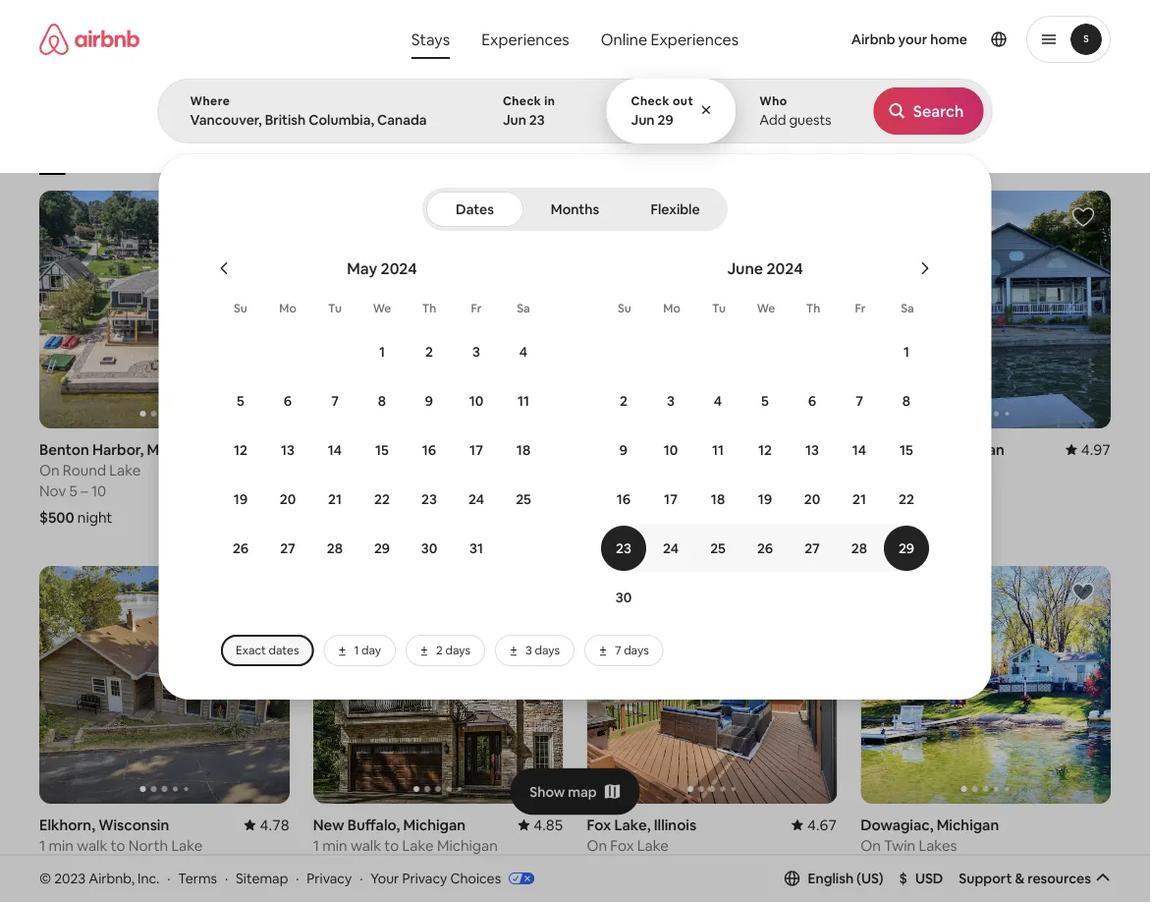 Task type: describe. For each thing, give the bounding box(es) containing it.
1 vertical spatial 2 button
[[600, 377, 648, 425]]

buffalo, for new buffalo, michigan
[[622, 440, 674, 459]]

days for 3 days
[[535, 643, 560, 658]]

&
[[1016, 869, 1025, 887]]

nov inside elkhorn, wisconsin 1 min walk to north lake nov 8 – 13
[[39, 856, 66, 876]]

support & resources
[[959, 869, 1092, 887]]

total
[[952, 129, 979, 144]]

2 27 button from the left
[[789, 525, 836, 572]]

benton harbor, michigan on round lake nov 5 – 10 $500 night
[[39, 440, 209, 527]]

your privacy choices
[[371, 869, 501, 887]]

may
[[347, 258, 377, 278]]

1 12 button from the left
[[217, 426, 264, 474]]

amazing views
[[183, 145, 266, 160]]

2 5.0 out of 5 average rating image from the left
[[801, 440, 837, 459]]

– inside "new buffalo, michigan 1 min walk to lake michigan nov 3 – 8"
[[355, 856, 362, 876]]

30 for left 30 button
[[421, 539, 438, 557]]

nov inside "benton harbor, michigan on round lake nov 5 – 10 $500 night"
[[39, 481, 66, 500]]

on inside dowagiac, michigan on twin lakes nov 3 – 8
[[861, 836, 881, 855]]

1 vertical spatial 23
[[422, 490, 437, 508]]

aug 12 – 19 $3,429 night
[[587, 481, 672, 527]]

walk inside elkhorn, wisconsin 1 min walk to north lake nov 8 – 13
[[77, 836, 107, 855]]

days for 7 days
[[624, 643, 649, 658]]

2 1 button from the left
[[883, 328, 931, 375]]

add
[[760, 111, 786, 129]]

1 13 button from the left
[[264, 426, 312, 474]]

4.93 out of 5 average rating image
[[518, 440, 564, 459]]

tab list inside the stays tab panel
[[426, 188, 724, 231]]

show map
[[530, 783, 597, 800]]

cassopolis,
[[861, 440, 940, 459]]

display total before taxes
[[910, 129, 1051, 144]]

months
[[551, 200, 600, 218]]

10 inside "benton harbor, michigan on round lake nov 5 – 10 $500 night"
[[91, 481, 106, 500]]

0 horizontal spatial 17 button
[[453, 426, 500, 474]]

$
[[900, 869, 908, 887]]

23 inside check in jun 23
[[530, 111, 545, 129]]

29 inside check out jun 29
[[658, 111, 674, 129]]

0 vertical spatial 23 button
[[406, 476, 453, 523]]

©
[[39, 869, 51, 887]]

show map button
[[510, 768, 640, 815]]

2 28 button from the left
[[836, 525, 883, 572]]

prairie,
[[375, 440, 423, 459]]

online experiences link
[[585, 20, 755, 59]]

2 su from the left
[[618, 301, 632, 316]]

check in jun 23
[[503, 93, 556, 129]]

jun for jun 29
[[631, 111, 655, 129]]

1 20 button from the left
[[264, 476, 312, 523]]

lake inside fox lake, illinois on fox lake nov 5 – 10
[[638, 836, 669, 855]]

– inside dec 3 – 8 $345
[[355, 481, 363, 500]]

5 inside "benton harbor, michigan on round lake nov 5 – 10 $500 night"
[[69, 481, 77, 500]]

cassopolis, michigan
[[861, 440, 1005, 459]]

exact
[[236, 643, 266, 658]]

12 for first '12' button from left
[[234, 441, 248, 459]]

2 19 button from the left
[[742, 476, 789, 523]]

1 day
[[354, 643, 381, 658]]

1 vertical spatial 25
[[711, 539, 726, 557]]

1 19 button from the left
[[217, 476, 264, 523]]

$500
[[39, 508, 74, 527]]

none search field containing stays
[[158, 0, 1151, 700]]

1 down may 2024
[[379, 343, 385, 361]]

walk inside "new buffalo, michigan 1 min walk to lake michigan nov 3 – 8"
[[351, 836, 381, 855]]

2 6 button from the left
[[789, 377, 836, 425]]

airbnb,
[[89, 869, 135, 887]]

0 vertical spatial 10 button
[[453, 377, 500, 425]]

june
[[728, 258, 764, 278]]

4.67 out of 5 average rating image
[[792, 815, 837, 834]]

12 inside aug 12 – 19 $3,429 night
[[618, 481, 632, 500]]

0 horizontal spatial 7
[[331, 392, 339, 410]]

8 inside "new buffalo, michigan 1 min walk to lake michigan nov 3 – 8"
[[365, 856, 374, 876]]

1 horizontal spatial 7
[[615, 643, 622, 658]]

0 vertical spatial 24 button
[[453, 476, 500, 523]]

2 15 from the left
[[900, 441, 914, 459]]

online
[[601, 29, 648, 49]]

0 vertical spatial fox
[[587, 815, 612, 834]]

1 5 button from the left
[[217, 377, 264, 425]]

group for aug 12 – 19
[[587, 191, 837, 428]]

2 21 button from the left
[[836, 476, 883, 523]]

14 for 2nd 14 button from right
[[328, 441, 342, 459]]

exact dates
[[236, 643, 299, 658]]

© 2023 airbnb, inc. ·
[[39, 869, 170, 887]]

4.85 out of 5 average rating image
[[518, 815, 564, 834]]

3 inside "new buffalo, michigan 1 min walk to lake michigan nov 3 – 8"
[[343, 856, 352, 876]]

1 vertical spatial 9 button
[[600, 426, 648, 474]]

0 horizontal spatial 25 button
[[500, 476, 547, 523]]

elkhorn, wisconsin 1 min walk to north lake nov 8 – 13
[[39, 815, 203, 876]]

0 vertical spatial 16 button
[[406, 426, 453, 474]]

days for 2 days
[[446, 643, 471, 658]]

1 th from the left
[[422, 301, 437, 316]]

26 for first the 26 button from right
[[758, 539, 773, 557]]

2 · from the left
[[225, 869, 228, 887]]

0 vertical spatial 9 button
[[406, 377, 453, 425]]

4.67
[[808, 815, 837, 834]]

26 for second the 26 button from the right
[[233, 539, 249, 557]]

before
[[981, 129, 1019, 144]]

dates
[[269, 643, 299, 658]]

lake inside elkhorn, wisconsin 1 min walk to north lake nov 8 – 13
[[171, 836, 203, 855]]

to inside "new buffalo, michigan 1 min walk to lake michigan nov 3 – 8"
[[385, 836, 399, 855]]

2 14 button from the left
[[836, 426, 883, 474]]

0 vertical spatial 11 button
[[500, 377, 547, 425]]

inc.
[[138, 869, 159, 887]]

2 days
[[436, 643, 471, 658]]

tiny homes
[[730, 145, 793, 161]]

map
[[568, 783, 597, 800]]

7 days
[[615, 643, 649, 658]]

online experiences
[[601, 29, 739, 49]]

1 21 from the left
[[328, 490, 342, 508]]

8 inside dec 3 – 8 $345
[[366, 481, 375, 500]]

1 fr from the left
[[471, 301, 482, 316]]

2 horizontal spatial 29
[[899, 539, 915, 557]]

sitemap link
[[236, 869, 288, 887]]

experiences button
[[466, 20, 585, 59]]

nov 5 – 10 $230 night
[[861, 481, 934, 527]]

resources
[[1028, 869, 1092, 887]]

4 for left 4 button
[[520, 343, 528, 361]]

sitemap
[[236, 869, 288, 887]]

taxes
[[1021, 129, 1051, 144]]

terms link
[[178, 869, 217, 887]]

1 · from the left
[[167, 869, 170, 887]]

1 5.0 from the left
[[269, 440, 290, 459]]

1 horizontal spatial 18
[[711, 490, 725, 508]]

8 up cassopolis,
[[903, 392, 911, 410]]

elkhorn,
[[39, 815, 95, 834]]

may 2024
[[347, 258, 417, 278]]

usd
[[916, 869, 944, 887]]

1 horizontal spatial 3 button
[[648, 377, 695, 425]]

1 horizontal spatial 24 button
[[648, 525, 695, 572]]

calendar application
[[182, 237, 1151, 627]]

lake,
[[615, 815, 651, 834]]

0 horizontal spatial 2 button
[[406, 328, 453, 375]]

0 horizontal spatial 29
[[374, 539, 390, 557]]

buffalo, for new buffalo, michigan 1 min walk to lake michigan nov 3 – 8
[[348, 815, 400, 834]]

0 horizontal spatial 11
[[518, 392, 530, 410]]

2 horizontal spatial 7
[[856, 392, 864, 410]]

dowagiac,
[[861, 815, 934, 834]]

0 vertical spatial wisconsin
[[426, 440, 497, 459]]

1 horizontal spatial 25 button
[[695, 525, 742, 572]]

1 horizontal spatial 11 button
[[695, 426, 742, 474]]

31
[[470, 539, 483, 557]]

stays button
[[396, 20, 466, 59]]

0 horizontal spatial 9
[[425, 392, 433, 410]]

1 15 from the left
[[375, 441, 389, 459]]

1 mo from the left
[[279, 301, 297, 316]]

0 horizontal spatial 4 button
[[500, 328, 547, 375]]

8 inside dowagiac, michigan on twin lakes nov 3 – 8
[[913, 856, 922, 876]]

guests
[[789, 111, 832, 129]]

20 for second 20 button from the right
[[280, 490, 296, 508]]

add to wishlist: dowagiac, michigan image
[[1072, 581, 1096, 604]]

0 vertical spatial 16
[[422, 441, 436, 459]]

your
[[371, 869, 399, 887]]

2 7 button from the left
[[836, 377, 883, 425]]

2 15 button from the left
[[883, 426, 931, 474]]

1 vertical spatial 11
[[712, 441, 724, 459]]

lakefront
[[558, 145, 612, 161]]

group for on twin lakes
[[861, 566, 1111, 804]]

2 6 from the left
[[809, 392, 817, 410]]

airbnb your home link
[[840, 19, 980, 60]]

10 inside fox lake, illinois on fox lake nov 5 – 10
[[639, 856, 654, 876]]

new buffalo, michigan
[[587, 440, 740, 459]]

1 21 button from the left
[[312, 476, 359, 523]]

illinois
[[654, 815, 697, 834]]

1 left day
[[354, 643, 359, 658]]

your
[[899, 30, 928, 48]]

1 29 button from the left
[[359, 525, 406, 572]]

2 horizontal spatial 23
[[616, 539, 632, 557]]

1 28 button from the left
[[312, 525, 359, 572]]

2 experiences from the left
[[651, 29, 739, 49]]

10 up aug 12 – 19 $3,429 night
[[664, 441, 678, 459]]

display total before taxes button
[[893, 113, 1111, 160]]

pleasant prairie, wisconsin
[[313, 440, 497, 459]]

3 · from the left
[[296, 869, 299, 887]]

0 vertical spatial 3 button
[[453, 328, 500, 375]]

1 26 button from the left
[[217, 525, 264, 572]]

omg!
[[655, 145, 687, 161]]

group containing amazing views
[[39, 98, 793, 175]]

show
[[530, 783, 565, 800]]

who add guests
[[760, 93, 832, 129]]

lakes
[[919, 836, 958, 855]]

harbor,
[[92, 440, 144, 459]]

check out jun 29
[[631, 93, 694, 129]]

1 privacy from the left
[[307, 869, 352, 887]]

2 12 button from the left
[[742, 426, 789, 474]]

1 horizontal spatial 9
[[620, 441, 628, 459]]

2 we from the left
[[757, 301, 776, 316]]

0 horizontal spatial 19
[[234, 490, 248, 508]]

1 8 button from the left
[[359, 377, 406, 425]]

10 up pleasant prairie, wisconsin
[[469, 392, 484, 410]]

1 horizontal spatial 24
[[663, 539, 679, 557]]

flexible
[[651, 200, 700, 218]]

8 up 'prairie,'
[[378, 392, 386, 410]]

stays tab panel
[[158, 79, 1151, 700]]

1 inside "new buffalo, michigan 1 min walk to lake michigan nov 3 – 8"
[[313, 836, 319, 855]]

airbnb your home
[[852, 30, 968, 48]]

night for $230
[[899, 508, 934, 527]]

barns
[[310, 145, 341, 161]]

1 we from the left
[[373, 301, 391, 316]]

add to wishlist: pleasant prairie, wisconsin image
[[524, 205, 548, 229]]

in
[[545, 93, 556, 109]]

4 for the right 4 button
[[714, 392, 722, 410]]

round
[[63, 460, 106, 480]]

19 inside aug 12 – 19 $3,429 night
[[646, 481, 661, 500]]

pleasant
[[313, 440, 372, 459]]

lake inside "benton harbor, michigan on round lake nov 5 – 10 $500 night"
[[109, 460, 141, 480]]

$230
[[861, 508, 896, 527]]

support & resources button
[[959, 869, 1111, 887]]

what can we help you find? tab list
[[396, 20, 585, 59]]

2 horizontal spatial 19
[[758, 490, 773, 508]]

4.78 out of 5 average rating image
[[244, 815, 290, 834]]

0 vertical spatial 24
[[469, 490, 484, 508]]

privacy link
[[307, 869, 352, 887]]

english (us)
[[808, 869, 884, 887]]

check for 23
[[503, 93, 542, 109]]

1 inside elkhorn, wisconsin 1 min walk to north lake nov 8 – 13
[[39, 836, 45, 855]]

1 vertical spatial 10 button
[[648, 426, 695, 474]]

28 for second 28 button from the right
[[327, 539, 343, 557]]

30 for the rightmost 30 button
[[616, 589, 632, 606]]

4.85
[[534, 815, 564, 834]]

1 horizontal spatial 4 button
[[695, 377, 742, 425]]

1 horizontal spatial 23 button
[[600, 525, 648, 572]]

english
[[808, 869, 854, 887]]

add to wishlist: cassopolis, michigan image
[[1072, 205, 1096, 229]]

0 horizontal spatial 25
[[516, 490, 531, 508]]

june 2024
[[728, 258, 803, 278]]

2023
[[54, 869, 86, 887]]

1 vertical spatial 16
[[617, 490, 631, 508]]

who
[[760, 93, 788, 109]]

$3,429
[[587, 508, 634, 527]]

north
[[129, 836, 168, 855]]

0 vertical spatial 18 button
[[500, 426, 547, 474]]

dec 3 – 8 $345
[[313, 481, 375, 527]]



Task type: vqa. For each thing, say whether or not it's contained in the screenshot.
(US)
yes



Task type: locate. For each thing, give the bounding box(es) containing it.
1 horizontal spatial 14 button
[[836, 426, 883, 474]]

14 up nov 5 – 10 $230 night
[[853, 441, 867, 459]]

0 horizontal spatial 21
[[328, 490, 342, 508]]

0 horizontal spatial 13
[[92, 856, 106, 876]]

– down lake,
[[629, 856, 636, 876]]

31 button
[[453, 525, 500, 572]]

3 inside dowagiac, michigan on twin lakes nov 3 – 8
[[891, 856, 899, 876]]

experiences up in
[[482, 29, 570, 49]]

1 horizontal spatial fr
[[855, 301, 866, 316]]

0 horizontal spatial 6
[[284, 392, 292, 410]]

new buffalo, michigan 1 min walk to lake michigan nov 3 – 8
[[313, 815, 498, 876]]

7 button
[[312, 377, 359, 425], [836, 377, 883, 425]]

to inside elkhorn, wisconsin 1 min walk to north lake nov 8 – 13
[[111, 836, 125, 855]]

15 up nov 5 – 10 $230 night
[[900, 441, 914, 459]]

1 1 button from the left
[[359, 328, 406, 375]]

group for dec 3 – 8
[[313, 191, 564, 428]]

1 horizontal spatial 2
[[436, 643, 443, 658]]

0 horizontal spatial 13 button
[[264, 426, 312, 474]]

1 check from the left
[[503, 93, 542, 109]]

5 inside fox lake, illinois on fox lake nov 5 – 10
[[617, 856, 625, 876]]

sa
[[517, 301, 530, 316], [901, 301, 915, 316]]

0 horizontal spatial 15 button
[[359, 426, 406, 474]]

10 inside nov 5 – 10 $230 night
[[913, 481, 928, 500]]

15
[[375, 441, 389, 459], [900, 441, 914, 459]]

2 22 from the left
[[899, 490, 915, 508]]

choices
[[450, 869, 501, 887]]

2 26 from the left
[[758, 539, 773, 557]]

2 night from the left
[[637, 508, 672, 527]]

profile element
[[772, 0, 1111, 79]]

1 horizontal spatial 5.0 out of 5 average rating image
[[801, 440, 837, 459]]

dec
[[313, 481, 341, 500]]

michigan inside "benton harbor, michigan on round lake nov 5 – 10 $500 night"
[[147, 440, 209, 459]]

dowagiac, michigan on twin lakes nov 3 – 8
[[861, 815, 1000, 876]]

20 button
[[264, 476, 312, 523], [789, 476, 836, 523]]

18
[[517, 441, 531, 459], [711, 490, 725, 508]]

group for on round lake
[[39, 191, 290, 428]]

2 21 from the left
[[853, 490, 867, 508]]

1 14 button from the left
[[312, 426, 359, 474]]

1 jun from the left
[[503, 111, 527, 129]]

dates button
[[426, 192, 524, 227]]

23 down in
[[530, 111, 545, 129]]

– left airbnb,
[[81, 856, 89, 876]]

21 down cassopolis,
[[853, 490, 867, 508]]

group for 1 min walk to lake michigan
[[313, 566, 564, 804]]

terms
[[178, 869, 217, 887]]

group
[[39, 98, 793, 175], [39, 191, 290, 428], [313, 191, 564, 428], [587, 191, 837, 428], [861, 191, 1111, 428], [39, 566, 290, 804], [313, 566, 564, 804], [587, 566, 837, 804], [861, 566, 1111, 804]]

1 horizontal spatial check
[[631, 93, 670, 109]]

tiny
[[730, 145, 753, 161]]

2024 right may
[[381, 258, 417, 278]]

0 horizontal spatial on
[[39, 460, 60, 480]]

5.0 left cassopolis,
[[817, 440, 837, 459]]

8 right $ in the right bottom of the page
[[913, 856, 922, 876]]

jun inside check in jun 23
[[503, 111, 527, 129]]

2 for leftmost 2 button
[[426, 343, 433, 361]]

0 horizontal spatial 26
[[233, 539, 249, 557]]

michigan inside dowagiac, michigan on twin lakes nov 3 – 8
[[937, 815, 1000, 834]]

buffalo, up aug 12 – 19 $3,429 night
[[622, 440, 674, 459]]

terms · sitemap · privacy ·
[[178, 869, 363, 887]]

0 vertical spatial 25 button
[[500, 476, 547, 523]]

new
[[587, 440, 618, 459], [313, 815, 345, 834]]

2 min from the left
[[323, 836, 348, 855]]

25
[[516, 490, 531, 508], [711, 539, 726, 557]]

2 sa from the left
[[901, 301, 915, 316]]

20 for 1st 20 button from right
[[805, 490, 821, 508]]

tu
[[328, 301, 342, 316], [713, 301, 726, 316]]

min up privacy link at the bottom left of the page
[[323, 836, 348, 855]]

15 button up dec 3 – 8 $345
[[359, 426, 406, 474]]

30
[[421, 539, 438, 557], [616, 589, 632, 606]]

1 su from the left
[[234, 301, 248, 316]]

2 horizontal spatial days
[[624, 643, 649, 658]]

29 down nov 5 – 10 $230 night
[[899, 539, 915, 557]]

0 horizontal spatial 6 button
[[264, 377, 312, 425]]

· left privacy link at the bottom left of the page
[[296, 869, 299, 887]]

fox down lake,
[[611, 836, 634, 855]]

2024 right june
[[767, 258, 803, 278]]

– inside fox lake, illinois on fox lake nov 5 – 10
[[629, 856, 636, 876]]

0 horizontal spatial walk
[[77, 836, 107, 855]]

wisconsin inside elkhorn, wisconsin 1 min walk to north lake nov 8 – 13
[[98, 815, 169, 834]]

1 6 from the left
[[284, 392, 292, 410]]

buffalo, up your
[[348, 815, 400, 834]]

14 button up dec
[[312, 426, 359, 474]]

1 horizontal spatial 17
[[664, 490, 678, 508]]

1 horizontal spatial tu
[[713, 301, 726, 316]]

2024 for june 2024
[[767, 258, 803, 278]]

1 min from the left
[[49, 836, 74, 855]]

3 night from the left
[[899, 508, 934, 527]]

1 horizontal spatial 28
[[852, 539, 868, 557]]

1 27 from the left
[[280, 539, 296, 557]]

27 button left $230
[[789, 525, 836, 572]]

13
[[281, 441, 295, 459], [806, 441, 820, 459], [92, 856, 106, 876]]

we down may 2024
[[373, 301, 391, 316]]

2 fr from the left
[[855, 301, 866, 316]]

night for $3,429
[[637, 508, 672, 527]]

1 horizontal spatial 12
[[618, 481, 632, 500]]

– right aug
[[636, 481, 643, 500]]

buffalo, inside "new buffalo, michigan 1 min walk to lake michigan nov 3 – 8"
[[348, 815, 400, 834]]

20 left dec
[[280, 490, 296, 508]]

to left "north"
[[111, 836, 125, 855]]

0 vertical spatial 18
[[517, 441, 531, 459]]

fox lake, illinois on fox lake nov 5 – 10
[[587, 815, 697, 876]]

2 for the bottommost 2 button
[[620, 392, 628, 410]]

0 horizontal spatial 30 button
[[406, 525, 453, 572]]

1 button
[[359, 328, 406, 375], [883, 328, 931, 375]]

check
[[503, 93, 542, 109], [631, 93, 670, 109]]

1 27 button from the left
[[264, 525, 312, 572]]

1 horizontal spatial buffalo,
[[622, 440, 674, 459]]

nov inside fox lake, illinois on fox lake nov 5 – 10
[[587, 856, 614, 876]]

1 horizontal spatial 28 button
[[836, 525, 883, 572]]

4.97 out of 5 average rating image
[[1066, 440, 1111, 459]]

2 14 from the left
[[853, 441, 867, 459]]

22 for first 22 button from right
[[899, 490, 915, 508]]

12 for 1st '12' button from right
[[759, 441, 772, 459]]

1 horizontal spatial 16 button
[[600, 476, 648, 523]]

28
[[327, 539, 343, 557], [852, 539, 868, 557]]

1 horizontal spatial privacy
[[402, 869, 447, 887]]

7 button up cassopolis,
[[836, 377, 883, 425]]

new for new buffalo, michigan
[[587, 440, 618, 459]]

2 button up new buffalo, michigan
[[600, 377, 648, 425]]

3 inside dec 3 – 8 $345
[[344, 481, 352, 500]]

on for on round lake
[[39, 460, 60, 480]]

·
[[167, 869, 170, 887], [225, 869, 228, 887], [296, 869, 299, 887], [360, 869, 363, 887]]

2 2024 from the left
[[767, 258, 803, 278]]

17 button down new buffalo, michigan
[[648, 476, 695, 523]]

1 vertical spatial buffalo,
[[348, 815, 400, 834]]

2 walk from the left
[[351, 836, 381, 855]]

1 horizontal spatial 22
[[899, 490, 915, 508]]

16 button right pleasant
[[406, 426, 453, 474]]

1 horizontal spatial 11
[[712, 441, 724, 459]]

6 button
[[264, 377, 312, 425], [789, 377, 836, 425]]

check left the out on the right
[[631, 93, 670, 109]]

1 6 button from the left
[[264, 377, 312, 425]]

21
[[328, 490, 342, 508], [853, 490, 867, 508]]

1 vertical spatial 18 button
[[695, 476, 742, 523]]

– down the twin
[[903, 856, 910, 876]]

0 horizontal spatial su
[[234, 301, 248, 316]]

1 15 button from the left
[[359, 426, 406, 474]]

6
[[284, 392, 292, 410], [809, 392, 817, 410]]

1 button up cassopolis,
[[883, 328, 931, 375]]

nov up $230
[[861, 481, 888, 500]]

walk up your
[[351, 836, 381, 855]]

2 horizontal spatial 12
[[759, 441, 772, 459]]

5.0 left pleasant
[[269, 440, 290, 459]]

1 walk from the left
[[77, 836, 107, 855]]

jun for jun 23
[[503, 111, 527, 129]]

1 night from the left
[[77, 508, 112, 527]]

new inside "new buffalo, michigan 1 min walk to lake michigan nov 3 – 8"
[[313, 815, 345, 834]]

1 horizontal spatial 2 button
[[600, 377, 648, 425]]

21 button down pleasant
[[312, 476, 359, 523]]

on
[[39, 460, 60, 480], [587, 836, 607, 855], [861, 836, 881, 855]]

0 horizontal spatial 29 button
[[359, 525, 406, 572]]

8 right ©
[[69, 856, 78, 876]]

22 button
[[359, 476, 406, 523], [883, 476, 931, 523]]

1 vertical spatial new
[[313, 815, 345, 834]]

20 button left dec
[[264, 476, 312, 523]]

30 up 7 days
[[616, 589, 632, 606]]

0 horizontal spatial buffalo,
[[348, 815, 400, 834]]

1 5.0 out of 5 average rating image from the left
[[253, 440, 290, 459]]

– down round
[[81, 481, 88, 500]]

13 button
[[264, 426, 312, 474], [789, 426, 836, 474]]

10 down cassopolis, michigan
[[913, 481, 928, 500]]

5.0 out of 5 average rating image left pleasant
[[253, 440, 290, 459]]

1 horizontal spatial 5 button
[[742, 377, 789, 425]]

9 button up aug
[[600, 426, 648, 474]]

1 to from the left
[[111, 836, 125, 855]]

1 horizontal spatial 8 button
[[883, 377, 931, 425]]

2024
[[381, 258, 417, 278], [767, 258, 803, 278]]

1 vertical spatial 30 button
[[600, 574, 648, 621]]

nov up $500
[[39, 481, 66, 500]]

on left the twin
[[861, 836, 881, 855]]

check inside check in jun 23
[[503, 93, 542, 109]]

9 up pleasant prairie, wisconsin
[[425, 392, 433, 410]]

nov down elkhorn,
[[39, 856, 66, 876]]

new for new buffalo, michigan 1 min walk to lake michigan nov 3 – 8
[[313, 815, 345, 834]]

0 horizontal spatial jun
[[503, 111, 527, 129]]

day
[[362, 643, 381, 658]]

1 28 from the left
[[327, 539, 343, 557]]

0 horizontal spatial tu
[[328, 301, 342, 316]]

28 down $230
[[852, 539, 868, 557]]

2 28 from the left
[[852, 539, 868, 557]]

where
[[190, 93, 230, 109]]

on for on fox lake
[[587, 836, 607, 855]]

22 for second 22 button from right
[[374, 490, 390, 508]]

check for 29
[[631, 93, 670, 109]]

2 5.0 from the left
[[817, 440, 837, 459]]

1 horizontal spatial we
[[757, 301, 776, 316]]

min down elkhorn,
[[49, 836, 74, 855]]

Where field
[[190, 111, 447, 129]]

1 horizontal spatial night
[[637, 508, 672, 527]]

0 horizontal spatial 14 button
[[312, 426, 359, 474]]

2 to from the left
[[385, 836, 399, 855]]

1 vertical spatial 3 button
[[648, 377, 695, 425]]

2 27 from the left
[[805, 539, 820, 557]]

1 up privacy link at the bottom left of the page
[[313, 836, 319, 855]]

2 29 button from the left
[[883, 525, 931, 572]]

24 button up the 31 "button"
[[453, 476, 500, 523]]

– inside nov 5 – 10 $230 night
[[902, 481, 910, 500]]

wisconsin
[[426, 440, 497, 459], [98, 815, 169, 834]]

night inside aug 12 – 19 $3,429 night
[[637, 508, 672, 527]]

0 horizontal spatial 1 button
[[359, 328, 406, 375]]

1 horizontal spatial 29
[[658, 111, 674, 129]]

1 down elkhorn,
[[39, 836, 45, 855]]

2 22 button from the left
[[883, 476, 931, 523]]

1 sa from the left
[[517, 301, 530, 316]]

support
[[959, 869, 1013, 887]]

privacy
[[307, 869, 352, 887], [402, 869, 447, 887]]

1 2024 from the left
[[381, 258, 417, 278]]

0 horizontal spatial 17
[[470, 441, 483, 459]]

night inside nov 5 – 10 $230 night
[[899, 508, 934, 527]]

1 22 button from the left
[[359, 476, 406, 523]]

– down cassopolis,
[[902, 481, 910, 500]]

experiences inside button
[[482, 29, 570, 49]]

28 down $345
[[327, 539, 343, 557]]

min inside "new buffalo, michigan 1 min walk to lake michigan nov 3 – 8"
[[323, 836, 348, 855]]

nov inside "new buffalo, michigan 1 min walk to lake michigan nov 3 – 8"
[[313, 856, 340, 876]]

night right $230
[[899, 508, 934, 527]]

10
[[469, 392, 484, 410], [664, 441, 678, 459], [91, 481, 106, 500], [913, 481, 928, 500], [639, 856, 654, 876]]

None search field
[[158, 0, 1151, 700]]

16 right aug
[[617, 490, 631, 508]]

1 26 from the left
[[233, 539, 249, 557]]

1 horizontal spatial 7 button
[[836, 377, 883, 425]]

10 button up pleasant prairie, wisconsin
[[453, 377, 500, 425]]

days
[[446, 643, 471, 658], [535, 643, 560, 658], [624, 643, 649, 658]]

farms
[[395, 145, 429, 161]]

to up your
[[385, 836, 399, 855]]

new up aug
[[587, 440, 618, 459]]

7 up cassopolis,
[[856, 392, 864, 410]]

16 right pleasant
[[422, 441, 436, 459]]

1 horizontal spatial 10 button
[[648, 426, 695, 474]]

– inside "benton harbor, michigan on round lake nov 5 – 10 $500 night"
[[81, 481, 88, 500]]

0 horizontal spatial 12
[[234, 441, 248, 459]]

1 vertical spatial 9
[[620, 441, 628, 459]]

2 vertical spatial 2
[[436, 643, 443, 658]]

17 down new buffalo, michigan
[[664, 490, 678, 508]]

0 horizontal spatial 18 button
[[500, 426, 547, 474]]

to
[[111, 836, 125, 855], [385, 836, 399, 855]]

27 button left $345
[[264, 525, 312, 572]]

1 vertical spatial 24 button
[[648, 525, 695, 572]]

· right terms
[[225, 869, 228, 887]]

1 experiences from the left
[[482, 29, 570, 49]]

night right $500
[[77, 508, 112, 527]]

2 days from the left
[[535, 643, 560, 658]]

10 down round
[[91, 481, 106, 500]]

0 horizontal spatial 22
[[374, 490, 390, 508]]

night inside "benton harbor, michigan on round lake nov 5 – 10 $500 night"
[[77, 508, 112, 527]]

22 down 'prairie,'
[[374, 490, 390, 508]]

24 down aug 12 – 19 $3,429 night
[[663, 539, 679, 557]]

group for on fox lake
[[587, 566, 837, 804]]

4.78
[[260, 815, 290, 834]]

13 for 2nd 13 button from the right
[[281, 441, 295, 459]]

13 button left cassopolis,
[[789, 426, 836, 474]]

14 button up nov 5 – 10 $230 night
[[836, 426, 883, 474]]

group for 1 min walk to north lake
[[39, 566, 290, 804]]

0 horizontal spatial we
[[373, 301, 391, 316]]

dates
[[456, 200, 494, 218]]

20 button left $230
[[789, 476, 836, 523]]

1 horizontal spatial 5.0
[[817, 440, 837, 459]]

0 horizontal spatial 14
[[328, 441, 342, 459]]

– inside elkhorn, wisconsin 1 min walk to north lake nov 8 – 13
[[81, 856, 89, 876]]

on inside "benton harbor, michigan on round lake nov 5 – 10 $500 night"
[[39, 460, 60, 480]]

0 horizontal spatial 10 button
[[453, 377, 500, 425]]

17 button
[[453, 426, 500, 474], [648, 476, 695, 523]]

tab list containing dates
[[426, 188, 724, 231]]

5 inside nov 5 – 10 $230 night
[[891, 481, 899, 500]]

1 horizontal spatial 30 button
[[600, 574, 648, 621]]

8 right privacy link at the bottom left of the page
[[365, 856, 374, 876]]

8 right dec
[[366, 481, 375, 500]]

5.0 out of 5 average rating image
[[253, 440, 290, 459], [801, 440, 837, 459]]

1 up cassopolis,
[[904, 343, 910, 361]]

$345
[[313, 508, 347, 527]]

lake
[[109, 460, 141, 480], [171, 836, 203, 855], [403, 836, 434, 855], [638, 836, 669, 855]]

13 button left pleasant
[[264, 426, 312, 474]]

home
[[931, 30, 968, 48]]

8 button up cassopolis,
[[883, 377, 931, 425]]

1 14 from the left
[[328, 441, 342, 459]]

privacy right your
[[402, 869, 447, 887]]

– inside aug 12 – 19 $3,429 night
[[636, 481, 643, 500]]

0 horizontal spatial sa
[[517, 301, 530, 316]]

19
[[646, 481, 661, 500], [234, 490, 248, 508], [758, 490, 773, 508]]

3 days from the left
[[624, 643, 649, 658]]

experiences up the out on the right
[[651, 29, 739, 49]]

27
[[280, 539, 296, 557], [805, 539, 820, 557]]

min
[[49, 836, 74, 855], [323, 836, 348, 855]]

we down june 2024
[[757, 301, 776, 316]]

lake down lake,
[[638, 836, 669, 855]]

1 horizontal spatial on
[[587, 836, 607, 855]]

5 button
[[217, 377, 264, 425], [742, 377, 789, 425]]

1 20 from the left
[[280, 490, 296, 508]]

jun inside check out jun 29
[[631, 111, 655, 129]]

nov left $ in the right bottom of the page
[[861, 856, 888, 876]]

– inside dowagiac, michigan on twin lakes nov 3 – 8
[[903, 856, 910, 876]]

2024 for may 2024
[[381, 258, 417, 278]]

michigan
[[147, 440, 209, 459], [677, 440, 740, 459], [943, 440, 1005, 459], [403, 815, 466, 834], [937, 815, 1000, 834], [437, 836, 498, 855]]

1 vertical spatial 23 button
[[600, 525, 648, 572]]

check inside check out jun 29
[[631, 93, 670, 109]]

0 horizontal spatial 5.0 out of 5 average rating image
[[253, 440, 290, 459]]

13 inside elkhorn, wisconsin 1 min walk to north lake nov 8 – 13
[[92, 856, 106, 876]]

2 button
[[406, 328, 453, 375], [600, 377, 648, 425]]

3
[[473, 343, 480, 361], [667, 392, 675, 410], [344, 481, 352, 500], [526, 643, 532, 658], [343, 856, 352, 876], [891, 856, 899, 876]]

1 horizontal spatial 13
[[281, 441, 295, 459]]

1 days from the left
[[446, 643, 471, 658]]

buffalo,
[[622, 440, 674, 459], [348, 815, 400, 834]]

nov inside dowagiac, michigan on twin lakes nov 3 – 8
[[861, 856, 888, 876]]

· right inc. at the left bottom of the page
[[167, 869, 170, 887]]

2 8 button from the left
[[883, 377, 931, 425]]

2 5 button from the left
[[742, 377, 789, 425]]

wisconsin up "north"
[[98, 815, 169, 834]]

2 13 button from the left
[[789, 426, 836, 474]]

1 horizontal spatial 20 button
[[789, 476, 836, 523]]

23 down pleasant prairie, wisconsin
[[422, 490, 437, 508]]

(us)
[[857, 869, 884, 887]]

2 jun from the left
[[631, 111, 655, 129]]

benton
[[39, 440, 89, 459]]

0 horizontal spatial 2024
[[381, 258, 417, 278]]

15 right pleasant
[[375, 441, 389, 459]]

0 horizontal spatial mo
[[279, 301, 297, 316]]

2 mo from the left
[[664, 301, 681, 316]]

walk
[[77, 836, 107, 855], [351, 836, 381, 855]]

1 horizontal spatial 30
[[616, 589, 632, 606]]

30 left 31
[[421, 539, 438, 557]]

privacy inside your privacy choices link
[[402, 869, 447, 887]]

1 vertical spatial 17
[[664, 490, 678, 508]]

tab list
[[426, 188, 724, 231]]

9 up aug 12 – 19 $3,429 night
[[620, 441, 628, 459]]

1 horizontal spatial 21 button
[[836, 476, 883, 523]]

1 vertical spatial fox
[[611, 836, 634, 855]]

min inside elkhorn, wisconsin 1 min walk to north lake nov 8 – 13
[[49, 836, 74, 855]]

lake up your privacy choices
[[403, 836, 434, 855]]

13 for 1st 13 button from the right
[[806, 441, 820, 459]]

4 · from the left
[[360, 869, 363, 887]]

8 inside elkhorn, wisconsin 1 min walk to north lake nov 8 – 13
[[69, 856, 78, 876]]

1 vertical spatial 17 button
[[648, 476, 695, 523]]

15 button up nov 5 – 10 $230 night
[[883, 426, 931, 474]]

0 horizontal spatial 16
[[422, 441, 436, 459]]

5
[[237, 392, 245, 410], [762, 392, 769, 410], [69, 481, 77, 500], [891, 481, 899, 500], [617, 856, 625, 876]]

night
[[77, 508, 112, 527], [637, 508, 672, 527], [899, 508, 934, 527]]

2 check from the left
[[631, 93, 670, 109]]

2 horizontal spatial on
[[861, 836, 881, 855]]

twin
[[884, 836, 916, 855]]

1 vertical spatial 2
[[620, 392, 628, 410]]

1 vertical spatial 4
[[714, 392, 722, 410]]

0 vertical spatial 4
[[520, 343, 528, 361]]

lake inside "new buffalo, michigan 1 min walk to lake michigan nov 3 – 8"
[[403, 836, 434, 855]]

views
[[235, 145, 266, 160]]

1 7 button from the left
[[312, 377, 359, 425]]

2 20 from the left
[[805, 490, 821, 508]]

nov inside nov 5 – 10 $230 night
[[861, 481, 888, 500]]

0 horizontal spatial privacy
[[307, 869, 352, 887]]

20 left $230
[[805, 490, 821, 508]]

2 th from the left
[[806, 301, 821, 316]]

$ usd
[[900, 869, 944, 887]]

2 20 button from the left
[[789, 476, 836, 523]]

2 horizontal spatial night
[[899, 508, 934, 527]]

7 right 3 days
[[615, 643, 622, 658]]

1 horizontal spatial 14
[[853, 441, 867, 459]]

su
[[234, 301, 248, 316], [618, 301, 632, 316]]

1 22 from the left
[[374, 490, 390, 508]]

12
[[234, 441, 248, 459], [759, 441, 772, 459], [618, 481, 632, 500]]

mansions
[[472, 145, 524, 161]]

on inside fox lake, illinois on fox lake nov 5 – 10
[[587, 836, 607, 855]]

2 privacy from the left
[[402, 869, 447, 887]]

english (us) button
[[785, 869, 884, 887]]

1 vertical spatial 25 button
[[695, 525, 742, 572]]

22 button down cassopolis,
[[883, 476, 931, 523]]

14 for second 14 button from left
[[853, 441, 867, 459]]

29
[[658, 111, 674, 129], [374, 539, 390, 557], [899, 539, 915, 557]]

17 button left the 4.93 out of 5 average rating icon
[[453, 426, 500, 474]]

1 horizontal spatial 19 button
[[742, 476, 789, 523]]

28 for 2nd 28 button from the left
[[852, 539, 868, 557]]

2 26 button from the left
[[742, 525, 789, 572]]

1 horizontal spatial to
[[385, 836, 399, 855]]

lake up terms
[[171, 836, 203, 855]]

1 tu from the left
[[328, 301, 342, 316]]

29 down the out on the right
[[658, 111, 674, 129]]

2 tu from the left
[[713, 301, 726, 316]]



